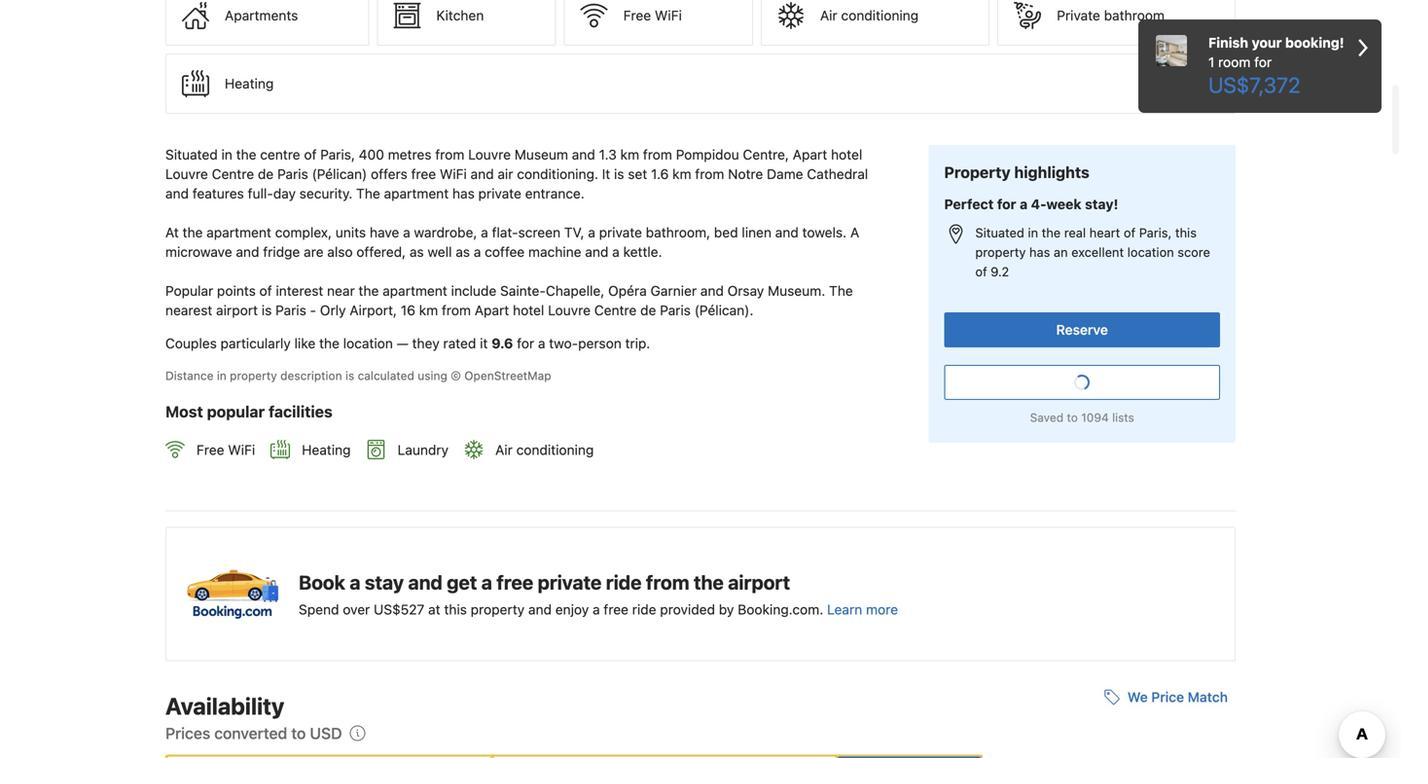Task type: locate. For each thing, give the bounding box(es) containing it.
2 horizontal spatial property
[[976, 245, 1026, 259]]

0 vertical spatial free wifi
[[624, 7, 682, 23]]

0 horizontal spatial has
[[453, 186, 475, 202]]

1 vertical spatial apart
[[475, 302, 509, 318]]

wifi left air
[[440, 166, 467, 182]]

laundry
[[398, 442, 449, 458]]

0 horizontal spatial free wifi
[[197, 442, 255, 458]]

to left "usd"
[[291, 724, 306, 743]]

couples particularly like the location — they rated it 9.6 for a two-person trip.
[[165, 335, 650, 351]]

paris, up (pélican)
[[320, 147, 355, 163]]

paris
[[277, 166, 308, 182], [276, 302, 306, 318], [660, 302, 691, 318]]

centre up features
[[212, 166, 254, 182]]

1 vertical spatial apartment
[[207, 224, 271, 241]]

hotel up cathedral
[[831, 147, 863, 163]]

screen
[[518, 224, 561, 241]]

the down offers
[[356, 186, 380, 202]]

the up an
[[1042, 225, 1061, 240]]

from up provided at the bottom of page
[[646, 571, 690, 594]]

km
[[621, 147, 640, 163], [673, 166, 692, 182], [419, 302, 438, 318]]

1 as from the left
[[410, 244, 424, 260]]

converted
[[214, 724, 287, 743]]

as left well at the top of page
[[410, 244, 424, 260]]

and left "fridge"
[[236, 244, 259, 260]]

0 horizontal spatial centre
[[212, 166, 254, 182]]

0 horizontal spatial km
[[419, 302, 438, 318]]

0 vertical spatial property
[[976, 245, 1026, 259]]

property
[[976, 245, 1026, 259], [230, 369, 277, 383], [471, 601, 525, 618]]

free down the metres
[[411, 166, 436, 182]]

perfect for a 4-week stay!
[[944, 196, 1119, 212]]

in down perfect for a 4-week stay!
[[1028, 225, 1039, 240]]

property inside book a stay and get a free private ride from the airport spend over ‎us$527‏ at this property and enjoy a free ride provided by booking.com. learn more
[[471, 601, 525, 618]]

property down get
[[471, 601, 525, 618]]

private inside book a stay and get a free private ride from the airport spend over ‎us$527‏ at this property and enjoy a free ride provided by booking.com. learn more
[[538, 571, 602, 594]]

1 horizontal spatial has
[[1030, 245, 1051, 259]]

free
[[624, 7, 651, 23], [197, 442, 224, 458]]

for down your
[[1255, 54, 1272, 70]]

has left an
[[1030, 245, 1051, 259]]

1 vertical spatial in
[[1028, 225, 1039, 240]]

they
[[412, 335, 440, 351]]

ride
[[606, 571, 642, 594], [632, 601, 657, 618]]

2 vertical spatial wifi
[[228, 442, 255, 458]]

apartment down features
[[207, 224, 271, 241]]

stay
[[365, 571, 404, 594]]

1 vertical spatial property
[[230, 369, 277, 383]]

2 vertical spatial free
[[604, 601, 629, 618]]

2 vertical spatial in
[[217, 369, 227, 383]]

centre
[[212, 166, 254, 182], [594, 302, 637, 318]]

by
[[719, 601, 734, 618]]

1 horizontal spatial apart
[[793, 147, 828, 163]]

0 vertical spatial air
[[820, 7, 838, 23]]

1 horizontal spatial situated
[[976, 225, 1025, 240]]

couples
[[165, 335, 217, 351]]

of right heart
[[1124, 225, 1136, 240]]

apartment up 16
[[383, 283, 448, 299]]

1 vertical spatial has
[[1030, 245, 1051, 259]]

for right 9.6
[[517, 335, 534, 351]]

garnier
[[651, 283, 697, 299]]

km right 1.6
[[673, 166, 692, 182]]

and left '1.3'
[[572, 147, 595, 163]]

it
[[602, 166, 611, 182]]

over
[[343, 601, 370, 618]]

in up features
[[221, 147, 232, 163]]

in inside "situated in the real heart of paris, this property has an excellent location score of 9.2"
[[1028, 225, 1039, 240]]

situated up the 9.2 at the top of the page
[[976, 225, 1025, 240]]

1 horizontal spatial property
[[471, 601, 525, 618]]

heart
[[1090, 225, 1121, 240]]

0 horizontal spatial apart
[[475, 302, 509, 318]]

0 horizontal spatial for
[[517, 335, 534, 351]]

an
[[1054, 245, 1068, 259]]

book a stay and get a free private ride from the airport image
[[182, 544, 283, 645]]

private
[[1057, 7, 1101, 23]]

from up 1.6
[[643, 147, 672, 163]]

1 vertical spatial private
[[599, 224, 642, 241]]

of left the 9.2 at the top of the page
[[976, 264, 988, 279]]

is up particularly
[[262, 302, 272, 318]]

louvre down chapelle,
[[548, 302, 591, 318]]

0 horizontal spatial free
[[197, 442, 224, 458]]

a
[[1020, 196, 1028, 212], [403, 224, 410, 241], [481, 224, 488, 241], [588, 224, 596, 241], [474, 244, 481, 260], [612, 244, 620, 260], [538, 335, 546, 351], [350, 571, 361, 594], [482, 571, 492, 594], [593, 601, 600, 618]]

0 horizontal spatial location
[[343, 335, 393, 351]]

highlights
[[1015, 163, 1090, 182]]

wifi inside situated in the centre of paris, 400 metres from louvre museum and 1.3 km from pompidou centre, apart hotel louvre centre de paris (pélican) offers free wifi and air conditioning. it is set 1.6 km from notre dame cathedral and features full-day security. the apartment has private entrance. at the apartment complex, units have a wardrobe, a flat-screen tv, a private bathroom, bed linen and towels. a microwave and fridge are also offered, as well as a coffee machine and a kettle. popular points of interest near the apartment include sainte-chapelle, opéra garnier and orsay museum. the nearest airport is paris - orly airport, 16 km from apart hotel louvre centre de paris (pélican).
[[440, 166, 467, 182]]

0 horizontal spatial the
[[356, 186, 380, 202]]

situated
[[165, 147, 218, 163], [976, 225, 1025, 240]]

2 vertical spatial is
[[345, 369, 355, 383]]

from right the metres
[[435, 147, 465, 163]]

1 horizontal spatial conditioning
[[841, 7, 919, 23]]

1 vertical spatial hotel
[[513, 302, 544, 318]]

wifi up heating 'button'
[[655, 7, 682, 23]]

also
[[327, 244, 353, 260]]

real
[[1065, 225, 1086, 240]]

free inside button
[[624, 7, 651, 23]]

0 vertical spatial is
[[614, 166, 624, 182]]

us$7,372
[[1209, 72, 1301, 97]]

and left enjoy
[[528, 601, 552, 618]]

in for real
[[1028, 225, 1039, 240]]

2 vertical spatial property
[[471, 601, 525, 618]]

of right the points
[[259, 283, 272, 299]]

situated for situated in the real heart of paris, this property has an excellent location score of 9.2
[[976, 225, 1025, 240]]

in right the distance
[[217, 369, 227, 383]]

1 vertical spatial wifi
[[440, 166, 467, 182]]

in for centre
[[221, 147, 232, 163]]

the
[[356, 186, 380, 202], [829, 283, 853, 299]]

louvre up features
[[165, 166, 208, 182]]

free down "popular"
[[197, 442, 224, 458]]

airport up booking.com.
[[728, 571, 790, 594]]

paris,
[[320, 147, 355, 163], [1139, 225, 1172, 240]]

heating down facilities
[[302, 442, 351, 458]]

de down opéra
[[641, 302, 656, 318]]

situated inside "situated in the real heart of paris, this property has an excellent location score of 9.2"
[[976, 225, 1025, 240]]

apart down include at the left of the page
[[475, 302, 509, 318]]

and up the at
[[165, 186, 189, 202]]

location left score
[[1128, 245, 1175, 259]]

1 horizontal spatial free wifi
[[624, 7, 682, 23]]

flat-
[[492, 224, 518, 241]]

1 horizontal spatial louvre
[[468, 147, 511, 163]]

1 horizontal spatial centre
[[594, 302, 637, 318]]

most popular facilities
[[165, 403, 333, 421]]

1 vertical spatial location
[[343, 335, 393, 351]]

1 vertical spatial free
[[197, 442, 224, 458]]

0 horizontal spatial situated
[[165, 147, 218, 163]]

2 vertical spatial apartment
[[383, 283, 448, 299]]

from
[[435, 147, 465, 163], [643, 147, 672, 163], [695, 166, 725, 182], [442, 302, 471, 318], [646, 571, 690, 594]]

2 horizontal spatial free
[[604, 601, 629, 618]]

machine
[[529, 244, 582, 260]]

0 vertical spatial airport
[[216, 302, 258, 318]]

location down airport,
[[343, 335, 393, 351]]

has up "wardrobe,"
[[453, 186, 475, 202]]

airport down the points
[[216, 302, 258, 318]]

property down particularly
[[230, 369, 277, 383]]

2 horizontal spatial louvre
[[548, 302, 591, 318]]

wifi down "popular"
[[228, 442, 255, 458]]

sainte-
[[500, 283, 546, 299]]

book a stay and get a free private ride from the airport spend over ‎us$527‏ at this property and enjoy a free ride provided by booking.com. learn more
[[299, 571, 898, 618]]

0 horizontal spatial to
[[291, 724, 306, 743]]

2 horizontal spatial wifi
[[655, 7, 682, 23]]

apartment down offers
[[384, 186, 449, 202]]

1 vertical spatial situated
[[976, 225, 1025, 240]]

is right it
[[614, 166, 624, 182]]

microwave
[[165, 244, 232, 260]]

has inside "situated in the real heart of paris, this property has an excellent location score of 9.2"
[[1030, 245, 1051, 259]]

paris down the garnier
[[660, 302, 691, 318]]

to
[[1067, 411, 1078, 424], [291, 724, 306, 743]]

centre down opéra
[[594, 302, 637, 318]]

conditioning.
[[517, 166, 599, 182]]

the up microwave
[[183, 224, 203, 241]]

0 vertical spatial this
[[1176, 225, 1197, 240]]

0 vertical spatial air conditioning
[[820, 7, 919, 23]]

0 horizontal spatial airport
[[216, 302, 258, 318]]

free right enjoy
[[604, 601, 629, 618]]

of
[[304, 147, 317, 163], [1124, 225, 1136, 240], [976, 264, 988, 279], [259, 283, 272, 299]]

free up heating 'button'
[[624, 7, 651, 23]]

this up score
[[1176, 225, 1197, 240]]

have
[[370, 224, 399, 241]]

1 horizontal spatial paris,
[[1139, 225, 1172, 240]]

private up enjoy
[[538, 571, 602, 594]]

1 horizontal spatial to
[[1067, 411, 1078, 424]]

using
[[418, 369, 448, 383]]

reserve button
[[944, 312, 1221, 347]]

0 vertical spatial heating
[[225, 76, 274, 92]]

0 vertical spatial conditioning
[[841, 7, 919, 23]]

1 horizontal spatial air conditioning
[[820, 7, 919, 23]]

1 vertical spatial paris,
[[1139, 225, 1172, 240]]

this right at
[[444, 601, 467, 618]]

free wifi
[[624, 7, 682, 23], [197, 442, 255, 458]]

notre
[[728, 166, 763, 182]]

wifi inside button
[[655, 7, 682, 23]]

2 vertical spatial km
[[419, 302, 438, 318]]

2 horizontal spatial is
[[614, 166, 624, 182]]

0 vertical spatial de
[[258, 166, 274, 182]]

0 vertical spatial private
[[478, 186, 522, 202]]

the right 'museum.'
[[829, 283, 853, 299]]

the left centre
[[236, 147, 256, 163]]

1 horizontal spatial air
[[820, 7, 838, 23]]

rated
[[443, 335, 476, 351]]

and up (pélican).
[[701, 283, 724, 299]]

the up by
[[694, 571, 724, 594]]

0 horizontal spatial paris,
[[320, 147, 355, 163]]

km up set
[[621, 147, 640, 163]]

heating down apartments button at the left top of page
[[225, 76, 274, 92]]

is left calculated
[[345, 369, 355, 383]]

perfect
[[944, 196, 994, 212]]

paris, right heart
[[1139, 225, 1172, 240]]

0 vertical spatial apart
[[793, 147, 828, 163]]

free wifi up heating 'button'
[[624, 7, 682, 23]]

for left 4-
[[997, 196, 1017, 212]]

1 vertical spatial to
[[291, 724, 306, 743]]

heating
[[225, 76, 274, 92], [302, 442, 351, 458]]

location
[[1128, 245, 1175, 259], [343, 335, 393, 351]]

free wifi down "popular"
[[197, 442, 255, 458]]

it
[[480, 335, 488, 351]]

bathroom,
[[646, 224, 711, 241]]

wifi
[[655, 7, 682, 23], [440, 166, 467, 182], [228, 442, 255, 458]]

4-
[[1031, 196, 1047, 212]]

as right well at the top of page
[[456, 244, 470, 260]]

set
[[628, 166, 648, 182]]

the right the "like" at the top left of page
[[319, 335, 340, 351]]

in inside situated in the centre of paris, 400 metres from louvre museum and 1.3 km from pompidou centre, apart hotel louvre centre de paris (pélican) offers free wifi and air conditioning. it is set 1.6 km from notre dame cathedral and features full-day security. the apartment has private entrance. at the apartment complex, units have a wardrobe, a flat-screen tv, a private bathroom, bed linen and towels. a microwave and fridge are also offered, as well as a coffee machine and a kettle. popular points of interest near the apartment include sainte-chapelle, opéra garnier and orsay museum. the nearest airport is paris - orly airport, 16 km from apart hotel louvre centre de paris (pélican).
[[221, 147, 232, 163]]

0 vertical spatial situated
[[165, 147, 218, 163]]

this inside "situated in the real heart of paris, this property has an excellent location score of 9.2"
[[1176, 225, 1197, 240]]

a up over
[[350, 571, 361, 594]]

private
[[478, 186, 522, 202], [599, 224, 642, 241], [538, 571, 602, 594]]

cathedral
[[807, 166, 868, 182]]

property
[[944, 163, 1011, 182]]

1 vertical spatial louvre
[[165, 166, 208, 182]]

1 vertical spatial free
[[497, 571, 534, 594]]

0 vertical spatial to
[[1067, 411, 1078, 424]]

air conditioning inside "button"
[[820, 7, 919, 23]]

and up at
[[408, 571, 443, 594]]

1 vertical spatial de
[[641, 302, 656, 318]]

airport inside situated in the centre of paris, 400 metres from louvre museum and 1.3 km from pompidou centre, apart hotel louvre centre de paris (pélican) offers free wifi and air conditioning. it is set 1.6 km from notre dame cathedral and features full-day security. the apartment has private entrance. at the apartment complex, units have a wardrobe, a flat-screen tv, a private bathroom, bed linen and towels. a microwave and fridge are also offered, as well as a coffee machine and a kettle. popular points of interest near the apartment include sainte-chapelle, opéra garnier and orsay museum. the nearest airport is paris - orly airport, 16 km from apart hotel louvre centre de paris (pélican).
[[216, 302, 258, 318]]

1 horizontal spatial heating
[[302, 442, 351, 458]]

0 vertical spatial in
[[221, 147, 232, 163]]

in for description
[[217, 369, 227, 383]]

to left 1094
[[1067, 411, 1078, 424]]

a left kettle.
[[612, 244, 620, 260]]

0 horizontal spatial hotel
[[513, 302, 544, 318]]

prices converted to usd
[[165, 724, 342, 743]]

0 vertical spatial wifi
[[655, 7, 682, 23]]

of right centre
[[304, 147, 317, 163]]

private down air
[[478, 186, 522, 202]]

km right 16
[[419, 302, 438, 318]]

we
[[1128, 689, 1148, 705]]

learn
[[827, 601, 863, 618]]

person
[[578, 335, 622, 351]]

situated up features
[[165, 147, 218, 163]]

kettle.
[[623, 244, 662, 260]]

de up full-
[[258, 166, 274, 182]]

1 vertical spatial km
[[673, 166, 692, 182]]

free right get
[[497, 571, 534, 594]]

apart up the dame
[[793, 147, 828, 163]]

0 horizontal spatial as
[[410, 244, 424, 260]]

saved to 1094 lists
[[1030, 411, 1135, 424]]

1 horizontal spatial location
[[1128, 245, 1175, 259]]

1 horizontal spatial wifi
[[440, 166, 467, 182]]

property up the 9.2 at the top of the page
[[976, 245, 1026, 259]]

louvre up air
[[468, 147, 511, 163]]

de
[[258, 166, 274, 182], [641, 302, 656, 318]]

1 vertical spatial air conditioning
[[495, 442, 594, 458]]

0 vertical spatial has
[[453, 186, 475, 202]]

the
[[236, 147, 256, 163], [183, 224, 203, 241], [1042, 225, 1061, 240], [359, 283, 379, 299], [319, 335, 340, 351], [694, 571, 724, 594]]

airport inside book a stay and get a free private ride from the airport spend over ‎us$527‏ at this property and enjoy a free ride provided by booking.com. learn more
[[728, 571, 790, 594]]

0 vertical spatial location
[[1128, 245, 1175, 259]]

0 vertical spatial apartment
[[384, 186, 449, 202]]

for
[[1255, 54, 1272, 70], [997, 196, 1017, 212], [517, 335, 534, 351]]

0 vertical spatial louvre
[[468, 147, 511, 163]]

progress bar
[[1074, 374, 1091, 391]]

has inside situated in the centre of paris, 400 metres from louvre museum and 1.3 km from pompidou centre, apart hotel louvre centre de paris (pélican) offers free wifi and air conditioning. it is set 1.6 km from notre dame cathedral and features full-day security. the apartment has private entrance. at the apartment complex, units have a wardrobe, a flat-screen tv, a private bathroom, bed linen and towels. a microwave and fridge are also offered, as well as a coffee machine and a kettle. popular points of interest near the apartment include sainte-chapelle, opéra garnier and orsay museum. the nearest airport is paris - orly airport, 16 km from apart hotel louvre centre de paris (pélican).
[[453, 186, 475, 202]]

private up kettle.
[[599, 224, 642, 241]]

hotel
[[831, 147, 863, 163], [513, 302, 544, 318]]

hotel down the sainte-
[[513, 302, 544, 318]]

from down pompidou
[[695, 166, 725, 182]]

0 vertical spatial km
[[621, 147, 640, 163]]

1 vertical spatial airport
[[728, 571, 790, 594]]

1 vertical spatial this
[[444, 601, 467, 618]]

0 vertical spatial hotel
[[831, 147, 863, 163]]

0 vertical spatial paris,
[[320, 147, 355, 163]]

include
[[451, 283, 497, 299]]

in
[[221, 147, 232, 163], [1028, 225, 1039, 240], [217, 369, 227, 383]]

museum
[[515, 147, 568, 163]]

2 vertical spatial private
[[538, 571, 602, 594]]

paris down interest
[[276, 302, 306, 318]]

situated inside situated in the centre of paris, 400 metres from louvre museum and 1.3 km from pompidou centre, apart hotel louvre centre de paris (pélican) offers free wifi and air conditioning. it is set 1.6 km from notre dame cathedral and features full-day security. the apartment has private entrance. at the apartment complex, units have a wardrobe, a flat-screen tv, a private bathroom, bed linen and towels. a microwave and fridge are also offered, as well as a coffee machine and a kettle. popular points of interest near the apartment include sainte-chapelle, opéra garnier and orsay museum. the nearest airport is paris - orly airport, 16 km from apart hotel louvre centre de paris (pélican).
[[165, 147, 218, 163]]

1 horizontal spatial de
[[641, 302, 656, 318]]

paris, inside situated in the centre of paris, 400 metres from louvre museum and 1.3 km from pompidou centre, apart hotel louvre centre de paris (pélican) offers free wifi and air conditioning. it is set 1.6 km from notre dame cathedral and features full-day security. the apartment has private entrance. at the apartment complex, units have a wardrobe, a flat-screen tv, a private bathroom, bed linen and towels. a microwave and fridge are also offered, as well as a coffee machine and a kettle. popular points of interest near the apartment include sainte-chapelle, opéra garnier and orsay museum. the nearest airport is paris - orly airport, 16 km from apart hotel louvre centre de paris (pélican).
[[320, 147, 355, 163]]



Task type: vqa. For each thing, say whether or not it's contained in the screenshot.
where
no



Task type: describe. For each thing, give the bounding box(es) containing it.
from down include at the left of the page
[[442, 302, 471, 318]]

private bathroom button
[[998, 0, 1236, 46]]

and left air
[[471, 166, 494, 182]]

2 as from the left
[[456, 244, 470, 260]]

©
[[451, 369, 461, 383]]

9.2
[[991, 264, 1010, 279]]

0 vertical spatial centre
[[212, 166, 254, 182]]

16
[[401, 302, 416, 318]]

1 vertical spatial ride
[[632, 601, 657, 618]]

1 vertical spatial conditioning
[[516, 442, 594, 458]]

1.6
[[651, 166, 669, 182]]

the inside book a stay and get a free private ride from the airport spend over ‎us$527‏ at this property and enjoy a free ride provided by booking.com. learn more
[[694, 571, 724, 594]]

and right machine in the top left of the page
[[585, 244, 609, 260]]

0 horizontal spatial is
[[262, 302, 272, 318]]

the up airport,
[[359, 283, 379, 299]]

property highlights
[[944, 163, 1090, 182]]

from inside book a stay and get a free private ride from the airport spend over ‎us$527‏ at this property and enjoy a free ride provided by booking.com. learn more
[[646, 571, 690, 594]]

saved
[[1030, 411, 1064, 424]]

spend
[[299, 601, 339, 618]]

0 horizontal spatial air conditioning
[[495, 442, 594, 458]]

situated in the real heart of paris, this property has an excellent location score of 9.2
[[976, 225, 1211, 279]]

a left two-
[[538, 335, 546, 351]]

a right tv,
[[588, 224, 596, 241]]

units
[[336, 224, 366, 241]]

kitchen
[[436, 7, 484, 23]]

lists
[[1113, 411, 1135, 424]]

fridge
[[263, 244, 300, 260]]

price
[[1152, 689, 1185, 705]]

finish
[[1209, 35, 1249, 51]]

facilities
[[269, 403, 333, 421]]

opéra
[[608, 283, 647, 299]]

1 vertical spatial the
[[829, 283, 853, 299]]

day
[[273, 186, 296, 202]]

full-
[[248, 186, 273, 202]]

airport,
[[350, 302, 397, 318]]

situated in the centre of paris, 400 metres from louvre museum and 1.3 km from pompidou centre, apart hotel louvre centre de paris (pélican) offers free wifi and air conditioning. it is set 1.6 km from notre dame cathedral and features full-day security. the apartment has private entrance. at the apartment complex, units have a wardrobe, a flat-screen tv, a private bathroom, bed linen and towels. a microwave and fridge are also offered, as well as a coffee machine and a kettle. popular points of interest near the apartment include sainte-chapelle, opéra garnier and orsay museum. the nearest airport is paris - orly airport, 16 km from apart hotel louvre centre de paris (pélican).
[[165, 147, 872, 318]]

popular
[[165, 283, 213, 299]]

0 horizontal spatial wifi
[[228, 442, 255, 458]]

towels.
[[803, 224, 847, 241]]

0 horizontal spatial property
[[230, 369, 277, 383]]

a right get
[[482, 571, 492, 594]]

booking!
[[1286, 35, 1345, 51]]

paris up 'day'
[[277, 166, 308, 182]]

bed
[[714, 224, 738, 241]]

room
[[1219, 54, 1251, 70]]

—
[[397, 335, 409, 351]]

a left flat- on the left top
[[481, 224, 488, 241]]

a
[[851, 224, 860, 241]]

well
[[428, 244, 452, 260]]

heating button
[[165, 54, 1236, 114]]

provided
[[660, 601, 715, 618]]

museum.
[[768, 283, 826, 299]]

rightchevron image
[[1359, 33, 1368, 62]]

get
[[447, 571, 477, 594]]

a right enjoy
[[593, 601, 600, 618]]

400
[[359, 147, 384, 163]]

and right linen
[[775, 224, 799, 241]]

match
[[1188, 689, 1228, 705]]

0 horizontal spatial louvre
[[165, 166, 208, 182]]

apartments button
[[165, 0, 369, 46]]

wardrobe,
[[414, 224, 477, 241]]

metres
[[388, 147, 432, 163]]

offered,
[[357, 244, 406, 260]]

1 horizontal spatial hotel
[[831, 147, 863, 163]]

situated for situated in the centre of paris, 400 metres from louvre museum and 1.3 km from pompidou centre, apart hotel louvre centre de paris (pélican) offers free wifi and air conditioning. it is set 1.6 km from notre dame cathedral and features full-day security. the apartment has private entrance. at the apartment complex, units have a wardrobe, a flat-screen tv, a private bathroom, bed linen and towels. a microwave and fridge are also offered, as well as a coffee machine and a kettle. popular points of interest near the apartment include sainte-chapelle, opéra garnier and orsay museum. the nearest airport is paris - orly airport, 16 km from apart hotel louvre centre de paris (pélican).
[[165, 147, 218, 163]]

1.3
[[599, 147, 617, 163]]

excellent
[[1072, 245, 1124, 259]]

1 vertical spatial air
[[495, 442, 513, 458]]

a left coffee
[[474, 244, 481, 260]]

1 vertical spatial heating
[[302, 442, 351, 458]]

coffee
[[485, 244, 525, 260]]

0 vertical spatial ride
[[606, 571, 642, 594]]

conditioning inside "button"
[[841, 7, 919, 23]]

at
[[428, 601, 441, 618]]

‎us$527‏
[[374, 601, 425, 618]]

air inside "button"
[[820, 7, 838, 23]]

free inside situated in the centre of paris, 400 metres from louvre museum and 1.3 km from pompidou centre, apart hotel louvre centre de paris (pélican) offers free wifi and air conditioning. it is set 1.6 km from notre dame cathedral and features full-day security. the apartment has private entrance. at the apartment complex, units have a wardrobe, a flat-screen tv, a private bathroom, bed linen and towels. a microwave and fridge are also offered, as well as a coffee machine and a kettle. popular points of interest near the apartment include sainte-chapelle, opéra garnier and orsay museum. the nearest airport is paris - orly airport, 16 km from apart hotel louvre centre de paris (pélican).
[[411, 166, 436, 182]]

1 vertical spatial for
[[997, 196, 1017, 212]]

free wifi inside button
[[624, 7, 682, 23]]

two-
[[549, 335, 578, 351]]

entrance.
[[525, 186, 585, 202]]

private bathroom
[[1057, 7, 1165, 23]]

chapelle,
[[546, 283, 605, 299]]

location inside "situated in the real heart of paris, this property has an excellent location score of 9.2"
[[1128, 245, 1175, 259]]

orsay
[[728, 283, 764, 299]]

most
[[165, 403, 203, 421]]

description
[[280, 369, 342, 383]]

a right have at the top of the page
[[403, 224, 410, 241]]

interest
[[276, 283, 323, 299]]

dame
[[767, 166, 804, 182]]

0 vertical spatial the
[[356, 186, 380, 202]]

1 vertical spatial free wifi
[[197, 442, 255, 458]]

linen
[[742, 224, 772, 241]]

book
[[299, 571, 345, 594]]

prices
[[165, 724, 210, 743]]

1 horizontal spatial km
[[621, 147, 640, 163]]

like
[[295, 335, 316, 351]]

1 vertical spatial centre
[[594, 302, 637, 318]]

for inside "finish your booking! 1 room for us$7,372"
[[1255, 54, 1272, 70]]

free wifi button
[[564, 0, 753, 46]]

score
[[1178, 245, 1211, 259]]

property inside "situated in the real heart of paris, this property has an excellent location score of 9.2"
[[976, 245, 1026, 259]]

finish your booking! 1 room for us$7,372
[[1209, 35, 1345, 97]]

-
[[310, 302, 316, 318]]

1 horizontal spatial is
[[345, 369, 355, 383]]

distance in property description is calculated using © openstreetmap
[[165, 369, 551, 383]]

distance
[[165, 369, 214, 383]]

(pélican).
[[695, 302, 754, 318]]

more
[[866, 601, 898, 618]]

we price match button
[[1097, 680, 1236, 715]]

nearest
[[165, 302, 212, 318]]

points
[[217, 283, 256, 299]]

this inside book a stay and get a free private ride from the airport spend over ‎us$527‏ at this property and enjoy a free ride provided by booking.com. learn more
[[444, 601, 467, 618]]

features
[[193, 186, 244, 202]]

air conditioning button
[[761, 0, 990, 46]]

learn more button
[[827, 600, 898, 619]]

the inside "situated in the real heart of paris, this property has an excellent location score of 9.2"
[[1042, 225, 1061, 240]]

2 vertical spatial louvre
[[548, 302, 591, 318]]

paris, inside "situated in the real heart of paris, this property has an excellent location score of 9.2"
[[1139, 225, 1172, 240]]

a left 4-
[[1020, 196, 1028, 212]]

2 horizontal spatial km
[[673, 166, 692, 182]]

heating inside heating 'button'
[[225, 76, 274, 92]]

apartments
[[225, 7, 298, 23]]

enjoy
[[556, 601, 589, 618]]

pompidou
[[676, 147, 739, 163]]

tv,
[[564, 224, 584, 241]]

(pélican)
[[312, 166, 367, 182]]



